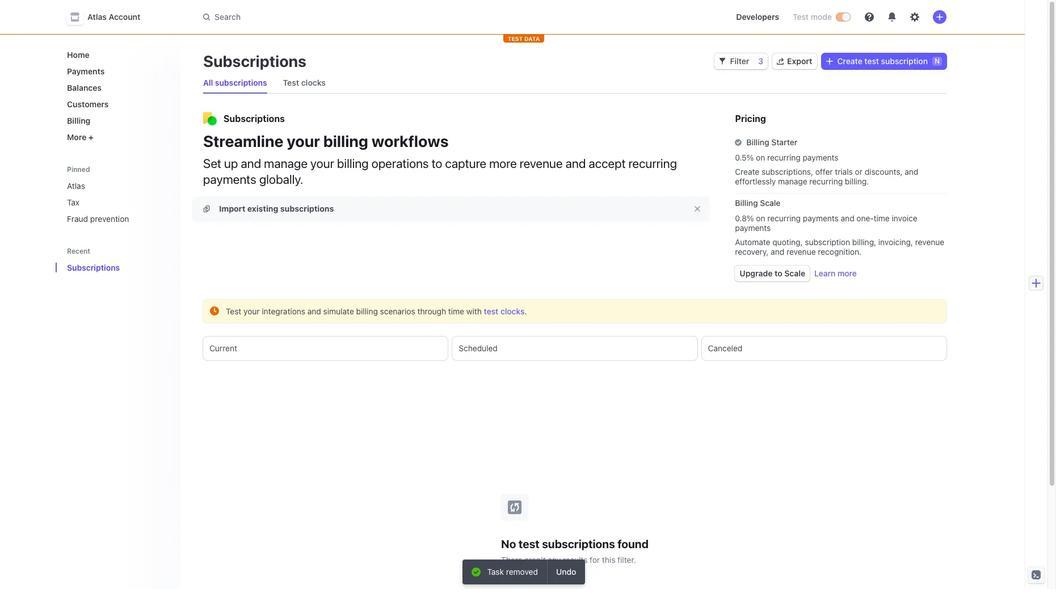 Task type: locate. For each thing, give the bounding box(es) containing it.
0 horizontal spatial test
[[484, 306, 498, 316]]

recurring left billing.
[[809, 176, 843, 186]]

no
[[501, 537, 516, 550]]

1 horizontal spatial scale
[[784, 268, 805, 278]]

fraud
[[67, 214, 88, 224]]

upgrade
[[740, 268, 773, 278]]

simulate
[[323, 306, 354, 316]]

2 vertical spatial subscriptions
[[542, 537, 615, 550]]

1 horizontal spatial svg image
[[719, 58, 726, 65]]

0 vertical spatial tab list
[[199, 73, 947, 94]]

1 vertical spatial test
[[283, 78, 299, 87]]

2 vertical spatial subscriptions
[[67, 263, 120, 272]]

subscriptions,
[[762, 167, 813, 176]]

recurring right accept at the right top of the page
[[629, 156, 677, 171]]

more right learn
[[838, 268, 857, 278]]

to right upgrade at the top right of page
[[775, 268, 782, 278]]

pricing
[[735, 113, 766, 124]]

more inside streamline your billing workflows set up and manage your billing operations to capture more revenue and accept recurring payments globally.
[[489, 156, 517, 171]]

on right 0.8%
[[756, 213, 765, 223]]

1 vertical spatial clocks
[[500, 306, 525, 316]]

on
[[756, 153, 765, 162], [756, 213, 765, 223]]

billing up 'more +'
[[67, 116, 90, 125]]

billing up the 0.5%
[[746, 137, 769, 147]]

atlas inside button
[[87, 12, 107, 22]]

and
[[241, 156, 261, 171], [565, 156, 586, 171], [905, 167, 918, 176], [841, 213, 854, 223], [771, 247, 784, 256], [307, 306, 321, 316]]

create test subscription
[[837, 56, 928, 66]]

upgrade to scale button
[[735, 266, 810, 281]]

help image
[[865, 12, 874, 22]]

1 vertical spatial billing
[[337, 156, 369, 171]]

undo button
[[547, 560, 585, 584]]

1 on from the top
[[756, 153, 765, 162]]

1 vertical spatial time
[[448, 306, 464, 316]]

tab list containing current
[[203, 337, 947, 360]]

recurring up subscriptions, at the top right of the page
[[767, 153, 801, 162]]

2 vertical spatial billing
[[356, 306, 378, 316]]

import existing subscriptions button
[[203, 203, 336, 214]]

1 vertical spatial billing
[[746, 137, 769, 147]]

1 vertical spatial on
[[756, 213, 765, 223]]

0 vertical spatial billing
[[67, 116, 90, 125]]

2 vertical spatial test
[[519, 537, 540, 550]]

0 vertical spatial test
[[793, 12, 809, 22]]

your for billing
[[287, 132, 320, 150]]

operations
[[372, 156, 429, 171]]

subscriptions inside no test subscriptions found there aren't any results for this filter.
[[542, 537, 615, 550]]

0 vertical spatial subscription
[[881, 56, 928, 66]]

2 vertical spatial billing
[[735, 198, 758, 208]]

more right capture
[[489, 156, 517, 171]]

manage up globally.
[[264, 156, 308, 171]]

test right all subscriptions
[[283, 78, 299, 87]]

1 horizontal spatial atlas
[[87, 12, 107, 22]]

0 horizontal spatial to
[[432, 156, 442, 171]]

test clocks
[[283, 78, 326, 87]]

time inside billing scale 0.8% on recurring payments and one-time invoice payments automate quoting, subscription billing, invoicing, revenue recovery, and revenue recognition.
[[874, 213, 890, 223]]

test up the current
[[226, 306, 241, 316]]

on right the 0.5%
[[756, 153, 765, 162]]

0 vertical spatial on
[[756, 153, 765, 162]]

1 vertical spatial subscription
[[805, 237, 850, 247]]

trials
[[835, 167, 853, 176]]

core navigation links element
[[62, 45, 171, 146]]

1 vertical spatial test
[[484, 306, 498, 316]]

export
[[787, 56, 812, 66]]

recurring inside streamline your billing workflows set up and manage your billing operations to capture more revenue and accept recurring payments globally.
[[629, 156, 677, 171]]

time left with
[[448, 306, 464, 316]]

2 horizontal spatial test
[[793, 12, 809, 22]]

subscriptions
[[215, 78, 267, 87], [280, 204, 334, 213], [542, 537, 615, 550]]

any
[[548, 555, 561, 564]]

0 horizontal spatial more
[[489, 156, 517, 171]]

svg image left import at the left
[[203, 205, 210, 212]]

2 horizontal spatial test
[[864, 56, 879, 66]]

recurring
[[767, 153, 801, 162], [629, 156, 677, 171], [809, 176, 843, 186], [767, 213, 801, 223]]

offer
[[815, 167, 833, 176]]

clocks
[[301, 78, 326, 87], [500, 306, 525, 316]]

0 vertical spatial time
[[874, 213, 890, 223]]

0 horizontal spatial scale
[[760, 198, 781, 208]]

1 vertical spatial subscriptions
[[280, 204, 334, 213]]

atlas down pinned
[[67, 181, 85, 191]]

and right 'up' at the top
[[241, 156, 261, 171]]

subscription up learn
[[805, 237, 850, 247]]

2 vertical spatial test
[[226, 306, 241, 316]]

scale down effortlessly at the right top of page
[[760, 198, 781, 208]]

atlas for atlas account
[[87, 12, 107, 22]]

aren't
[[525, 555, 546, 564]]

0 horizontal spatial clocks
[[301, 78, 326, 87]]

developers
[[736, 12, 779, 22]]

1 vertical spatial svg image
[[203, 205, 210, 212]]

1 vertical spatial scale
[[784, 268, 805, 278]]

test up aren't
[[519, 537, 540, 550]]

0 vertical spatial manage
[[264, 156, 308, 171]]

subscriptions right "all"
[[215, 78, 267, 87]]

atlas inside "link"
[[67, 181, 85, 191]]

0 horizontal spatial revenue
[[520, 156, 563, 171]]

filter.
[[617, 555, 636, 564]]

1 horizontal spatial clocks
[[500, 306, 525, 316]]

to left capture
[[432, 156, 442, 171]]

revenue inside streamline your billing workflows set up and manage your billing operations to capture more revenue and accept recurring payments globally.
[[520, 156, 563, 171]]

1 horizontal spatial subscriptions
[[280, 204, 334, 213]]

to inside button
[[775, 268, 782, 278]]

data
[[524, 35, 540, 42]]

your
[[287, 132, 320, 150], [310, 156, 334, 171], [243, 306, 260, 316]]

0 vertical spatial billing
[[323, 132, 368, 150]]

0 horizontal spatial test
[[226, 306, 241, 316]]

one-
[[857, 213, 874, 223]]

subscriptions
[[203, 52, 306, 70], [224, 113, 285, 124], [67, 263, 120, 272]]

recurring inside billing scale 0.8% on recurring payments and one-time invoice payments automate quoting, subscription billing, invoicing, revenue recovery, and revenue recognition.
[[767, 213, 801, 223]]

test left mode
[[793, 12, 809, 22]]

to
[[432, 156, 442, 171], [775, 268, 782, 278]]

2 horizontal spatial subscriptions
[[542, 537, 615, 550]]

automate
[[735, 237, 770, 247]]

test right with
[[484, 306, 498, 316]]

payments link
[[62, 62, 171, 81]]

and left simulate
[[307, 306, 321, 316]]

test
[[508, 35, 523, 42]]

subscriptions up all subscriptions
[[203, 52, 306, 70]]

test inside no test subscriptions found there aren't any results for this filter.
[[519, 537, 540, 550]]

1 horizontal spatial test
[[283, 78, 299, 87]]

0 vertical spatial subscriptions
[[215, 78, 267, 87]]

test for test clocks
[[283, 78, 299, 87]]

streamline
[[203, 132, 283, 150]]

0 horizontal spatial manage
[[264, 156, 308, 171]]

create right svg icon
[[837, 56, 862, 66]]

subscriptions inside dropdown button
[[280, 204, 334, 213]]

prevention
[[90, 214, 129, 224]]

0 horizontal spatial atlas
[[67, 181, 85, 191]]

0 vertical spatial clocks
[[301, 78, 326, 87]]

there
[[501, 555, 522, 564]]

2 on from the top
[[756, 213, 765, 223]]

0 horizontal spatial time
[[448, 306, 464, 316]]

or
[[855, 167, 862, 176]]

pinned element
[[62, 176, 171, 228]]

recent navigation links element
[[56, 242, 180, 277]]

time for one-
[[874, 213, 890, 223]]

0 vertical spatial scale
[[760, 198, 781, 208]]

1 horizontal spatial test
[[519, 537, 540, 550]]

1 vertical spatial manage
[[778, 176, 807, 186]]

pin to navigation image
[[161, 263, 170, 272]]

0 vertical spatial svg image
[[719, 58, 726, 65]]

1 vertical spatial atlas
[[67, 181, 85, 191]]

test your integrations and simulate billing scenarios through time with test clocks .
[[226, 306, 527, 316]]

your for integrations
[[243, 306, 260, 316]]

1 vertical spatial more
[[838, 268, 857, 278]]

svg image inside import existing subscriptions dropdown button
[[203, 205, 210, 212]]

payments up offer
[[803, 153, 838, 162]]

with
[[466, 306, 482, 316]]

subscriptions up streamline
[[224, 113, 285, 124]]

existing
[[247, 204, 278, 213]]

1 horizontal spatial more
[[838, 268, 857, 278]]

billing,
[[852, 237, 876, 247]]

svg image left the filter at right top
[[719, 58, 726, 65]]

edit pins image
[[161, 166, 168, 173]]

billing inside billing scale 0.8% on recurring payments and one-time invoice payments automate quoting, subscription billing, invoicing, revenue recovery, and revenue recognition.
[[735, 198, 758, 208]]

subscription left n on the top right
[[881, 56, 928, 66]]

billing.
[[845, 176, 869, 186]]

subscriptions down the recent
[[67, 263, 120, 272]]

1 vertical spatial tab list
[[203, 337, 947, 360]]

test data
[[508, 35, 540, 42]]

results
[[563, 555, 588, 564]]

1 vertical spatial your
[[310, 156, 334, 171]]

1 horizontal spatial to
[[775, 268, 782, 278]]

this
[[602, 555, 615, 564]]

test
[[864, 56, 879, 66], [484, 306, 498, 316], [519, 537, 540, 550]]

atlas for atlas
[[67, 181, 85, 191]]

create down the 0.5%
[[735, 167, 759, 176]]

3
[[758, 56, 763, 66]]

0.8%
[[735, 213, 754, 223]]

all
[[203, 78, 213, 87]]

recurring up quoting,
[[767, 213, 801, 223]]

0 vertical spatial test
[[864, 56, 879, 66]]

scale inside button
[[784, 268, 805, 278]]

capture
[[445, 156, 486, 171]]

1 horizontal spatial revenue
[[786, 247, 816, 256]]

1 vertical spatial to
[[775, 268, 782, 278]]

billing
[[323, 132, 368, 150], [337, 156, 369, 171], [356, 306, 378, 316]]

0 horizontal spatial svg image
[[203, 205, 210, 212]]

billing starter
[[746, 137, 797, 147]]

mode
[[811, 12, 832, 22]]

subscriptions for no
[[542, 537, 615, 550]]

payments down 'up' at the top
[[203, 172, 256, 187]]

0 vertical spatial atlas
[[87, 12, 107, 22]]

starter
[[771, 137, 797, 147]]

workflows
[[372, 132, 449, 150]]

tab list
[[199, 73, 947, 94], [203, 337, 947, 360]]

0 vertical spatial create
[[837, 56, 862, 66]]

0 vertical spatial to
[[432, 156, 442, 171]]

test right svg icon
[[864, 56, 879, 66]]

svg image
[[826, 58, 833, 65]]

payments
[[803, 153, 838, 162], [203, 172, 256, 187], [803, 213, 839, 223], [735, 223, 771, 233]]

time left invoice
[[874, 213, 890, 223]]

pinned navigation links element
[[62, 160, 174, 228]]

task removed alert dialog
[[462, 560, 585, 584]]

up
[[224, 156, 238, 171]]

test inside tab list
[[283, 78, 299, 87]]

1 horizontal spatial time
[[874, 213, 890, 223]]

payments inside 0.5% on recurring payments create subscriptions, offer trials or discounts, and effortlessly manage recurring billing.
[[803, 153, 838, 162]]

2 vertical spatial your
[[243, 306, 260, 316]]

billing up 0.8%
[[735, 198, 758, 208]]

1 horizontal spatial manage
[[778, 176, 807, 186]]

manage left offer
[[778, 176, 807, 186]]

customers link
[[62, 95, 171, 113]]

svg image
[[719, 58, 726, 65], [203, 205, 210, 212]]

time
[[874, 213, 890, 223], [448, 306, 464, 316]]

0 horizontal spatial create
[[735, 167, 759, 176]]

manage inside 0.5% on recurring payments create subscriptions, offer trials or discounts, and effortlessly manage recurring billing.
[[778, 176, 807, 186]]

subscriptions up results on the right bottom of the page
[[542, 537, 615, 550]]

billing inside core navigation links "element"
[[67, 116, 90, 125]]

1 vertical spatial create
[[735, 167, 759, 176]]

scale left learn
[[784, 268, 805, 278]]

0 vertical spatial more
[[489, 156, 517, 171]]

and right discounts,
[[905, 167, 918, 176]]

atlas left the account
[[87, 12, 107, 22]]

subscriptions down globally.
[[280, 204, 334, 213]]

0 horizontal spatial subscription
[[805, 237, 850, 247]]

0 vertical spatial your
[[287, 132, 320, 150]]



Task type: vqa. For each thing, say whether or not it's contained in the screenshot.
left time
yes



Task type: describe. For each thing, give the bounding box(es) containing it.
1 horizontal spatial create
[[837, 56, 862, 66]]

on inside billing scale 0.8% on recurring payments and one-time invoice payments automate quoting, subscription billing, invoicing, revenue recovery, and revenue recognition.
[[756, 213, 765, 223]]

test clocks link
[[484, 306, 525, 316]]

2 horizontal spatial revenue
[[915, 237, 944, 247]]

more
[[67, 132, 86, 142]]

clear history image
[[161, 247, 168, 254]]

0.5% on recurring payments create subscriptions, offer trials or discounts, and effortlessly manage recurring billing.
[[735, 153, 918, 186]]

and inside 0.5% on recurring payments create subscriptions, offer trials or discounts, and effortlessly manage recurring billing.
[[905, 167, 918, 176]]

create inside 0.5% on recurring payments create subscriptions, offer trials or discounts, and effortlessly manage recurring billing.
[[735, 167, 759, 176]]

task
[[487, 567, 504, 577]]

and up the upgrade to scale
[[771, 247, 784, 256]]

export button
[[772, 53, 817, 69]]

developers link
[[732, 8, 784, 26]]

on inside 0.5% on recurring payments create subscriptions, offer trials or discounts, and effortlessly manage recurring billing.
[[756, 153, 765, 162]]

payments up automate
[[735, 223, 771, 233]]

quoting,
[[772, 237, 803, 247]]

test clocks link
[[278, 75, 330, 91]]

learn more
[[814, 268, 857, 278]]

all subscriptions
[[203, 78, 267, 87]]

invoicing,
[[878, 237, 913, 247]]

tax link
[[62, 193, 171, 212]]

customers
[[67, 99, 109, 109]]

payments
[[67, 66, 105, 76]]

billing for billing
[[67, 116, 90, 125]]

billing for billing starter
[[746, 137, 769, 147]]

1 vertical spatial subscriptions
[[224, 113, 285, 124]]

scenarios
[[380, 306, 415, 316]]

test mode
[[793, 12, 832, 22]]

for
[[590, 555, 600, 564]]

0.5%
[[735, 153, 754, 162]]

current button
[[203, 337, 448, 360]]

atlas account button
[[67, 9, 152, 25]]

and left one-
[[841, 213, 854, 223]]

recognition.
[[818, 247, 861, 256]]

no test subscriptions found there aren't any results for this filter.
[[501, 537, 649, 564]]

scheduled button
[[452, 337, 697, 360]]

balances
[[67, 83, 102, 92]]

set
[[203, 156, 221, 171]]

subscriptions inside recent navigation links element
[[67, 263, 120, 272]]

test for no
[[519, 537, 540, 550]]

search
[[214, 12, 241, 22]]

1 horizontal spatial subscription
[[881, 56, 928, 66]]

invoice
[[892, 213, 917, 223]]

canceled
[[708, 343, 742, 353]]

n
[[935, 57, 940, 65]]

time for through
[[448, 306, 464, 316]]

manage inside streamline your billing workflows set up and manage your billing operations to capture more revenue and accept recurring payments globally.
[[264, 156, 308, 171]]

balances link
[[62, 78, 171, 97]]

integrations
[[262, 306, 305, 316]]

billing scale 0.8% on recurring payments and one-time invoice payments automate quoting, subscription billing, invoicing, revenue recovery, and revenue recognition.
[[735, 198, 944, 256]]

all subscriptions link
[[199, 75, 272, 91]]

pinned
[[67, 165, 90, 174]]

canceled button
[[702, 337, 947, 360]]

globally.
[[259, 172, 303, 187]]

home link
[[62, 45, 171, 64]]

import
[[219, 204, 245, 213]]

discounts,
[[865, 167, 903, 176]]

import existing subscriptions
[[219, 204, 334, 213]]

undo
[[556, 567, 576, 577]]

test for test mode
[[793, 12, 809, 22]]

Search text field
[[196, 7, 516, 28]]

tab list containing all subscriptions
[[199, 73, 947, 94]]

through
[[417, 306, 446, 316]]

scheduled
[[459, 343, 498, 353]]

found
[[617, 537, 649, 550]]

fraud prevention
[[67, 214, 129, 224]]

recovery,
[[735, 247, 769, 256]]

to inside streamline your billing workflows set up and manage your billing operations to capture more revenue and accept recurring payments globally.
[[432, 156, 442, 171]]

settings image
[[910, 12, 919, 22]]

effortlessly
[[735, 176, 776, 186]]

task removed
[[487, 567, 538, 577]]

billing link
[[62, 111, 171, 130]]

payments inside streamline your billing workflows set up and manage your billing operations to capture more revenue and accept recurring payments globally.
[[203, 172, 256, 187]]

learn more link
[[814, 268, 857, 279]]

+
[[88, 132, 94, 142]]

subscriptions for import
[[280, 204, 334, 213]]

accept
[[589, 156, 626, 171]]

subscription inside billing scale 0.8% on recurring payments and one-time invoice payments automate quoting, subscription billing, invoicing, revenue recovery, and revenue recognition.
[[805, 237, 850, 247]]

billing for billing scale 0.8% on recurring payments and one-time invoice payments automate quoting, subscription billing, invoicing, revenue recovery, and revenue recognition.
[[735, 198, 758, 208]]

home
[[67, 50, 89, 60]]

upgrade to scale
[[740, 268, 805, 278]]

atlas account
[[87, 12, 140, 22]]

0 horizontal spatial subscriptions
[[215, 78, 267, 87]]

0 vertical spatial subscriptions
[[203, 52, 306, 70]]

and left accept at the right top of the page
[[565, 156, 586, 171]]

recent
[[67, 247, 90, 255]]

filter
[[730, 56, 749, 66]]

scale inside billing scale 0.8% on recurring payments and one-time invoice payments automate quoting, subscription billing, invoicing, revenue recovery, and revenue recognition.
[[760, 198, 781, 208]]

more +
[[67, 132, 94, 142]]

tax
[[67, 197, 79, 207]]

payments up "recognition."
[[803, 213, 839, 223]]

atlas link
[[62, 176, 171, 195]]

Search search field
[[196, 7, 516, 28]]

learn
[[814, 268, 835, 278]]

test for create
[[864, 56, 879, 66]]

account
[[109, 12, 140, 22]]



